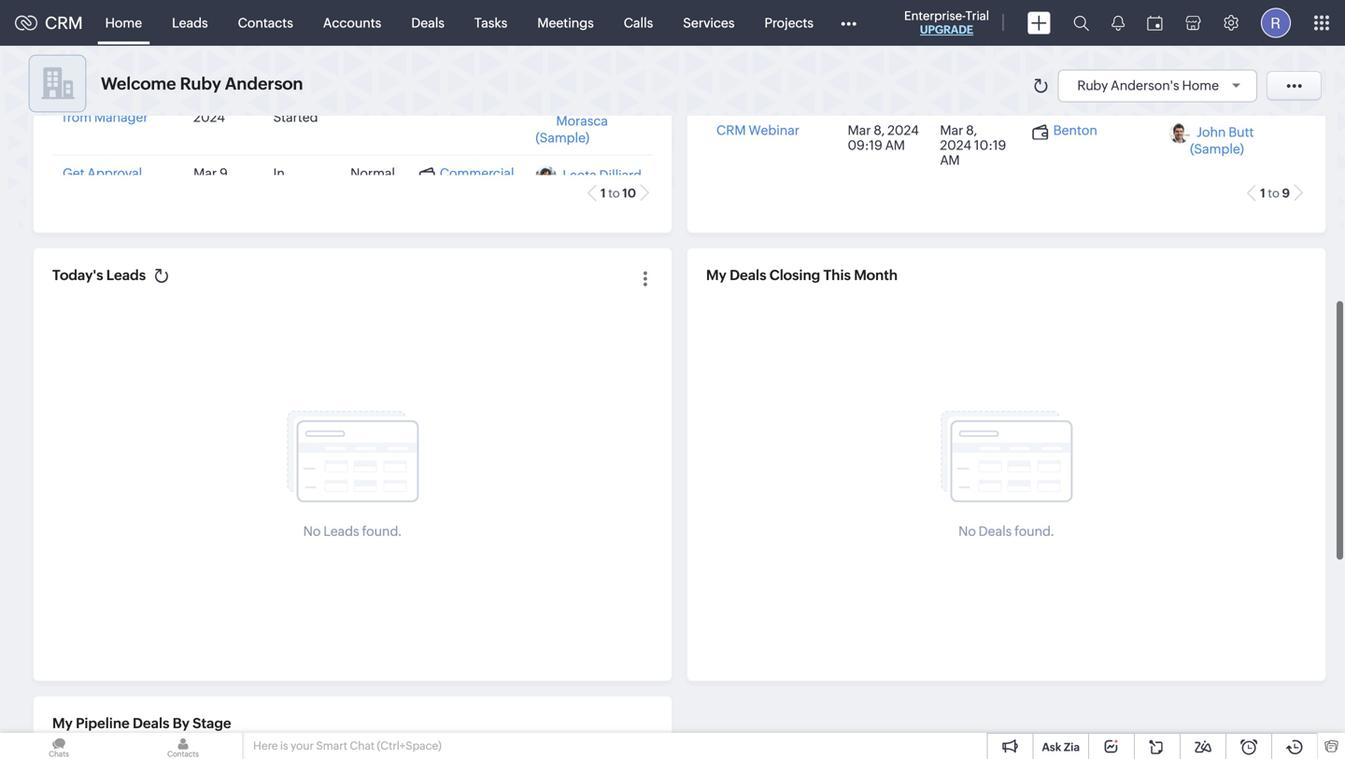 Task type: vqa. For each thing, say whether or not it's contained in the screenshot.
Simon at left top
yes



Task type: locate. For each thing, give the bounding box(es) containing it.
my deals closing this month
[[706, 267, 898, 283]]

mar inside mar 8, 2024 09:19 am
[[848, 123, 871, 138]]

2024 inside mar 8, 2024 09:19 am
[[887, 123, 919, 138]]

1 horizontal spatial to
[[1268, 186, 1280, 200]]

leads link
[[157, 0, 223, 45]]

from inside 'get apporval from manager'
[[63, 110, 92, 125]]

1 horizontal spatial no
[[958, 524, 976, 539]]

crm webinar link
[[716, 123, 800, 138]]

1
[[601, 186, 606, 200], [1260, 186, 1265, 200]]

0 vertical spatial from
[[63, 110, 92, 125]]

benton link
[[1032, 123, 1097, 139]]

ruby anderson's home link
[[1077, 78, 1247, 93]]

chat
[[350, 740, 375, 752]]

get inside 'get apporval from manager'
[[63, 95, 85, 110]]

crm right logo
[[45, 13, 83, 32]]

2024 for mar 8, 2024 10:19 am
[[940, 138, 972, 153]]

search image
[[1073, 15, 1089, 31]]

(sample) inside simon morasca (sample)
[[536, 130, 589, 145]]

ruby anderson's home
[[1077, 78, 1219, 93]]

my
[[706, 267, 727, 283], [52, 716, 73, 732]]

(sample) down the john
[[1190, 142, 1244, 156]]

accounts
[[323, 15, 381, 30]]

2024 left 10:19
[[940, 138, 972, 153]]

1 horizontal spatial 8,
[[966, 123, 977, 138]]

deals
[[411, 15, 445, 30], [730, 267, 766, 283], [979, 524, 1012, 539], [133, 716, 169, 732]]

am inside mar 8, 2024 10:19 am
[[940, 153, 960, 168]]

8, for 09:19
[[874, 123, 885, 138]]

enterprise-
[[904, 9, 965, 23]]

mar left 10:19
[[940, 123, 963, 138]]

(ctrl+space)
[[377, 740, 442, 752]]

get left approval
[[63, 166, 85, 181]]

1 vertical spatial leads
[[106, 267, 146, 283]]

manager down welcome
[[94, 110, 148, 125]]

calls link
[[609, 0, 668, 45]]

mar inside mar 7, 2024
[[194, 95, 217, 110]]

0 horizontal spatial to
[[608, 186, 620, 200]]

simon morasca (sample) link
[[536, 97, 608, 145]]

0 vertical spatial my
[[706, 267, 727, 283]]

crm webinar
[[716, 123, 800, 138]]

am inside mar 8, 2024 09:19 am
[[885, 138, 905, 153]]

from for apporval
[[63, 110, 92, 125]]

no for no leads found.
[[303, 524, 321, 539]]

mar 9, 2024
[[194, 166, 231, 196]]

am left 10:19
[[940, 153, 960, 168]]

1 vertical spatial my
[[52, 716, 73, 732]]

not started
[[273, 95, 318, 125]]

get apporval from manager
[[63, 95, 148, 125]]

1 vertical spatial get
[[63, 166, 85, 181]]

chats image
[[0, 733, 118, 759]]

0 vertical spatial manager
[[94, 110, 148, 125]]

commercial press link
[[418, 166, 514, 197]]

2 no from the left
[[958, 524, 976, 539]]

to left 9
[[1268, 186, 1280, 200]]

deals link
[[396, 0, 459, 45]]

manager inside 'get apporval from manager'
[[94, 110, 148, 125]]

upgrade
[[920, 23, 973, 36]]

am
[[885, 138, 905, 153], [940, 153, 960, 168]]

leota dilliard (sample) link
[[556, 168, 642, 199]]

ruby up mar 7, 2024
[[180, 74, 221, 93]]

0 vertical spatial crm
[[45, 13, 83, 32]]

1 left 9
[[1260, 186, 1265, 200]]

(sample)
[[536, 130, 589, 145], [1190, 142, 1244, 156], [556, 184, 610, 199]]

from down 'get apporval from manager'
[[63, 181, 92, 196]]

services link
[[668, 0, 750, 45]]

benton
[[1053, 123, 1097, 138]]

get left apporval
[[63, 95, 85, 110]]

2 horizontal spatial leads
[[323, 524, 359, 539]]

0 horizontal spatial crm
[[45, 13, 83, 32]]

1 horizontal spatial am
[[940, 153, 960, 168]]

10
[[622, 186, 636, 200]]

get
[[63, 95, 85, 110], [63, 166, 85, 181]]

1 vertical spatial home
[[1182, 78, 1219, 93]]

1 horizontal spatial found.
[[1014, 524, 1055, 539]]

1 vertical spatial crm
[[716, 123, 746, 138]]

profile element
[[1250, 0, 1302, 45]]

(sample) inside john butt (sample)
[[1190, 142, 1244, 156]]

welcome
[[101, 74, 176, 93]]

home
[[105, 15, 142, 30], [1182, 78, 1219, 93]]

your
[[291, 740, 314, 752]]

2024 right the 09:19
[[887, 123, 919, 138]]

1 manager from the top
[[94, 110, 148, 125]]

mar left 9,
[[194, 166, 217, 181]]

home link
[[90, 0, 157, 45]]

manager for apporval
[[94, 110, 148, 125]]

0 vertical spatial get
[[63, 95, 85, 110]]

get apporval from manager link
[[63, 95, 148, 125]]

home up welcome
[[105, 15, 142, 30]]

home up the john
[[1182, 78, 1219, 93]]

1 found. from the left
[[362, 524, 402, 539]]

from inside get approval from manager
[[63, 181, 92, 196]]

2 1 from the left
[[1260, 186, 1265, 200]]

from up approval
[[63, 110, 92, 125]]

2 8, from the left
[[966, 123, 977, 138]]

0 vertical spatial leads
[[172, 15, 208, 30]]

my up chats image at the bottom left of the page
[[52, 716, 73, 732]]

0 horizontal spatial found.
[[362, 524, 402, 539]]

get inside get approval from manager
[[63, 166, 85, 181]]

1 horizontal spatial leads
[[172, 15, 208, 30]]

0 horizontal spatial my
[[52, 716, 73, 732]]

2024 inside mar 9, 2024
[[194, 181, 225, 196]]

found.
[[362, 524, 402, 539], [1014, 524, 1055, 539]]

from
[[63, 110, 92, 125], [63, 181, 92, 196]]

0 horizontal spatial no
[[303, 524, 321, 539]]

0 horizontal spatial home
[[105, 15, 142, 30]]

1 down dilliard
[[601, 186, 606, 200]]

john butt (sample)
[[1190, 125, 1254, 156]]

contacts link
[[223, 0, 308, 45]]

0 horizontal spatial am
[[885, 138, 905, 153]]

crm left webinar
[[716, 123, 746, 138]]

(sample) down leota
[[556, 184, 610, 199]]

1 horizontal spatial 1
[[1260, 186, 1265, 200]]

1 vertical spatial manager
[[94, 181, 148, 196]]

1 vertical spatial from
[[63, 181, 92, 196]]

mar 7, 2024
[[194, 95, 228, 125]]

1 8, from the left
[[874, 123, 885, 138]]

leota dilliard (sample)
[[556, 168, 642, 199]]

deals inside 'deals' 'link'
[[411, 15, 445, 30]]

logo image
[[15, 15, 37, 30]]

search element
[[1062, 0, 1100, 46]]

meetings link
[[522, 0, 609, 45]]

get for get apporval from manager
[[63, 95, 85, 110]]

(sample) inside leota dilliard (sample)
[[556, 184, 610, 199]]

here
[[253, 740, 278, 752]]

8,
[[874, 123, 885, 138], [966, 123, 977, 138]]

my for my pipeline deals by stage
[[52, 716, 73, 732]]

today's
[[52, 267, 103, 283]]

8, inside mar 8, 2024 09:19 am
[[874, 123, 885, 138]]

2024 inside mar 8, 2024 10:19 am
[[940, 138, 972, 153]]

2024 inside mar 7, 2024
[[194, 110, 225, 125]]

mar
[[194, 95, 217, 110], [848, 123, 871, 138], [940, 123, 963, 138], [194, 166, 217, 181]]

1 to from the left
[[608, 186, 620, 200]]

1 get from the top
[[63, 95, 85, 110]]

0 horizontal spatial leads
[[106, 267, 146, 283]]

get approval from manager
[[63, 166, 148, 196]]

to
[[608, 186, 620, 200], [1268, 186, 1280, 200]]

profile image
[[1261, 8, 1291, 38]]

2024
[[194, 110, 225, 125], [887, 123, 919, 138], [940, 138, 972, 153], [194, 181, 225, 196]]

2024 for mar 8, 2024 09:19 am
[[887, 123, 919, 138]]

mar inside mar 8, 2024 10:19 am
[[940, 123, 963, 138]]

leads for today's leads
[[106, 267, 146, 283]]

8, inside mar 8, 2024 10:19 am
[[966, 123, 977, 138]]

manager down 'get apporval from manager'
[[94, 181, 148, 196]]

started
[[273, 110, 318, 125]]

2024 down welcome ruby anderson
[[194, 110, 225, 125]]

mar inside mar 9, 2024
[[194, 166, 217, 181]]

john
[[1197, 125, 1226, 140]]

0 horizontal spatial 1
[[601, 186, 606, 200]]

mar right webinar
[[848, 123, 871, 138]]

2 from from the top
[[63, 181, 92, 196]]

2 manager from the top
[[94, 181, 148, 196]]

press
[[418, 182, 450, 197]]

(sample) for morasca
[[536, 130, 589, 145]]

2024 for mar 7, 2024
[[194, 110, 225, 125]]

mar left 7,
[[194, 95, 217, 110]]

contacts
[[238, 15, 293, 30]]

2 get from the top
[[63, 166, 85, 181]]

mar for mar 7, 2024
[[194, 95, 217, 110]]

manager inside get approval from manager
[[94, 181, 148, 196]]

from for approval
[[63, 181, 92, 196]]

2 to from the left
[[1268, 186, 1280, 200]]

my left closing
[[706, 267, 727, 283]]

mar 8, 2024 10:19 am
[[940, 123, 1006, 168]]

mar 8, 2024 09:19 am
[[848, 123, 919, 153]]

am for mar 8, 2024 10:19 am
[[940, 153, 960, 168]]

to left 10
[[608, 186, 620, 200]]

closing
[[770, 267, 820, 283]]

2024 for mar 9, 2024
[[194, 181, 225, 196]]

2 found. from the left
[[1014, 524, 1055, 539]]

1 to 9
[[1260, 186, 1290, 200]]

2 vertical spatial leads
[[323, 524, 359, 539]]

no
[[303, 524, 321, 539], [958, 524, 976, 539]]

09:19
[[848, 138, 882, 153]]

leads
[[172, 15, 208, 30], [106, 267, 146, 283], [323, 524, 359, 539]]

am right the 09:19
[[885, 138, 905, 153]]

morasca
[[556, 113, 608, 128]]

ruby up the benton at right
[[1077, 78, 1108, 93]]

1 horizontal spatial crm
[[716, 123, 746, 138]]

1 1 from the left
[[601, 186, 606, 200]]

crm link
[[15, 13, 83, 32]]

leads for no leads found.
[[323, 524, 359, 539]]

0 horizontal spatial 8,
[[874, 123, 885, 138]]

1 no from the left
[[303, 524, 321, 539]]

calendar image
[[1147, 15, 1163, 30]]

1 from from the top
[[63, 110, 92, 125]]

1 horizontal spatial my
[[706, 267, 727, 283]]

2024 left in
[[194, 181, 225, 196]]

(sample) down morasca
[[536, 130, 589, 145]]



Task type: describe. For each thing, give the bounding box(es) containing it.
meetings
[[537, 15, 594, 30]]

smart
[[316, 740, 347, 752]]

apporval
[[87, 95, 143, 110]]

signals element
[[1100, 0, 1136, 46]]

get approval from manager link
[[63, 166, 148, 196]]

welcome ruby anderson
[[101, 74, 303, 93]]

no deals found.
[[958, 524, 1055, 539]]

month
[[854, 267, 898, 283]]

commercial
[[440, 166, 514, 181]]

accounts link
[[308, 0, 396, 45]]

found. for no leads found.
[[362, 524, 402, 539]]

7,
[[219, 95, 228, 110]]

to for 10
[[608, 186, 620, 200]]

by
[[173, 716, 189, 732]]

signals image
[[1112, 15, 1125, 31]]

projects
[[764, 15, 814, 30]]

approval
[[87, 166, 142, 181]]

normal
[[350, 166, 395, 181]]

zia
[[1064, 741, 1080, 754]]

mar for mar 9, 2024
[[194, 166, 217, 181]]

found. for no deals found.
[[1014, 524, 1055, 539]]

here is your smart chat (ctrl+space)
[[253, 740, 442, 752]]

mar for mar 8, 2024 09:19 am
[[848, 123, 871, 138]]

john butt (sample) link
[[1190, 125, 1254, 156]]

get for get approval from manager
[[63, 166, 85, 181]]

is
[[280, 740, 288, 752]]

10:19
[[974, 138, 1006, 153]]

commercial press
[[418, 166, 514, 197]]

enterprise-trial upgrade
[[904, 9, 989, 36]]

manager for approval
[[94, 181, 148, 196]]

projects link
[[750, 0, 829, 45]]

crm for crm webinar
[[716, 123, 746, 138]]

Other Modules field
[[829, 8, 869, 38]]

calls
[[624, 15, 653, 30]]

today's leads
[[52, 267, 146, 283]]

progress
[[273, 181, 326, 196]]

1 to 10
[[601, 186, 636, 200]]

(sample) for dilliard
[[556, 184, 610, 199]]

this
[[823, 267, 851, 283]]

in
[[273, 166, 285, 181]]

in progress
[[273, 166, 326, 196]]

stage
[[193, 716, 231, 732]]

tasks
[[474, 15, 507, 30]]

leota
[[563, 168, 597, 183]]

my for my deals closing this month
[[706, 267, 727, 283]]

no for no deals found.
[[958, 524, 976, 539]]

0 vertical spatial home
[[105, 15, 142, 30]]

pipeline
[[76, 716, 130, 732]]

create menu image
[[1028, 12, 1051, 34]]

no leads found.
[[303, 524, 402, 539]]

anderson's
[[1111, 78, 1179, 93]]

not
[[273, 95, 295, 110]]

am for mar 8, 2024 09:19 am
[[885, 138, 905, 153]]

trial
[[965, 9, 989, 23]]

simon
[[563, 97, 602, 112]]

9
[[1282, 186, 1290, 200]]

0 horizontal spatial ruby
[[180, 74, 221, 93]]

tasks link
[[459, 0, 522, 45]]

butt
[[1229, 125, 1254, 140]]

anderson
[[225, 74, 303, 93]]

crm for crm
[[45, 13, 83, 32]]

contacts image
[[124, 733, 242, 759]]

mar for mar 8, 2024 10:19 am
[[940, 123, 963, 138]]

dilliard
[[599, 168, 642, 183]]

1 horizontal spatial home
[[1182, 78, 1219, 93]]

simon morasca (sample)
[[536, 97, 608, 145]]

ask zia
[[1042, 741, 1080, 754]]

my pipeline deals by stage
[[52, 716, 231, 732]]

webinar
[[749, 123, 800, 138]]

services
[[683, 15, 735, 30]]

1 horizontal spatial ruby
[[1077, 78, 1108, 93]]

ask
[[1042, 741, 1061, 754]]

8, for 10:19
[[966, 123, 977, 138]]

(sample) for butt
[[1190, 142, 1244, 156]]

1 for 1 to 9
[[1260, 186, 1265, 200]]

to for 9
[[1268, 186, 1280, 200]]

create menu element
[[1016, 0, 1062, 45]]

9,
[[219, 166, 231, 181]]

1 for 1 to 10
[[601, 186, 606, 200]]



